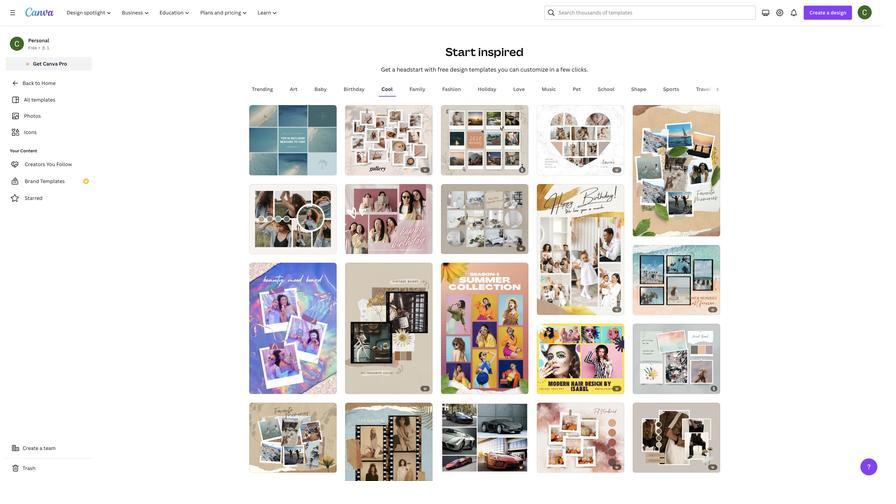 Task type: locate. For each thing, give the bounding box(es) containing it.
1 horizontal spatial templates
[[470, 66, 497, 73]]

create
[[810, 9, 826, 16], [23, 445, 38, 452]]

templates
[[470, 66, 497, 73], [31, 96, 55, 103]]

0 horizontal spatial get
[[33, 60, 42, 67]]

get inside button
[[33, 60, 42, 67]]

0 vertical spatial $
[[521, 167, 524, 172]]

None search field
[[545, 6, 757, 20]]

brand templates
[[25, 178, 65, 185]]

shape button
[[629, 83, 650, 96]]

a for headstart
[[393, 66, 396, 73]]

1 horizontal spatial get
[[381, 66, 391, 73]]

white grey clean grid interior design mood board photo collage image
[[441, 184, 529, 254]]

photos link
[[10, 109, 88, 123]]

free
[[28, 45, 37, 51]]

customize
[[521, 66, 549, 73]]

get canva pro button
[[6, 57, 92, 71]]

start
[[446, 44, 476, 59]]

pink and neon chic happy birthday photo collage image
[[345, 184, 433, 254]]

0 horizontal spatial $
[[521, 167, 524, 172]]

create for create a team
[[23, 445, 38, 452]]

trash
[[23, 465, 36, 472]]

design
[[832, 9, 847, 16], [450, 66, 468, 73]]

brand templates link
[[6, 174, 92, 188]]

$
[[521, 167, 524, 172], [713, 386, 716, 391]]

cool grey and brown clean grid fashion moodboard photo collage image
[[249, 184, 337, 254]]

0 horizontal spatial create
[[23, 445, 38, 452]]

sage minimalist realistic mood boards photo collage image
[[633, 324, 721, 394]]

sports
[[664, 86, 680, 93]]

get up the "cool"
[[381, 66, 391, 73]]

shape
[[632, 86, 647, 93]]

birthday button
[[341, 83, 368, 96]]

0 vertical spatial create
[[810, 9, 826, 16]]

school
[[598, 86, 615, 93]]

starred
[[25, 195, 43, 202]]

baby button
[[312, 83, 330, 96]]

0 horizontal spatial design
[[450, 66, 468, 73]]

1 horizontal spatial $
[[713, 386, 716, 391]]

purple pink creative colorful beauty photo collage image
[[249, 263, 337, 394]]

1 vertical spatial create
[[23, 445, 38, 452]]

clicks.
[[572, 66, 589, 73]]

1 horizontal spatial design
[[832, 9, 847, 16]]

creators you follow
[[25, 161, 72, 168]]

a inside button
[[40, 445, 42, 452]]

design right free
[[450, 66, 468, 73]]

•
[[39, 45, 40, 51]]

baby
[[315, 86, 327, 93]]

0 vertical spatial design
[[832, 9, 847, 16]]

few
[[561, 66, 571, 73]]

sports button
[[661, 83, 683, 96]]

a
[[828, 9, 830, 16], [393, 66, 396, 73], [556, 66, 560, 73], [40, 445, 42, 452]]

minimalist sweet 2020 memories scrapbook photo collage image
[[441, 105, 529, 175]]

get
[[33, 60, 42, 67], [381, 66, 391, 73]]

templates down the start inspired
[[470, 66, 497, 73]]

love
[[514, 86, 525, 93]]

all
[[24, 96, 30, 103]]

create a design button
[[805, 6, 853, 20]]

icons
[[24, 129, 37, 136]]

1 vertical spatial design
[[450, 66, 468, 73]]

back to home
[[23, 80, 56, 86]]

holiday
[[478, 86, 497, 93]]

design left christina overa icon
[[832, 9, 847, 16]]

peach aesthetic summer fashion collection photo collage (portrait) image
[[441, 263, 529, 394]]

1 vertical spatial $
[[713, 386, 716, 391]]

family button
[[407, 83, 429, 96]]

white marble heart shaped family photo collages image
[[537, 105, 625, 175]]

music
[[542, 86, 556, 93]]

pro
[[59, 60, 67, 67]]

holiday button
[[475, 83, 500, 96]]

1 vertical spatial templates
[[31, 96, 55, 103]]

a inside dropdown button
[[828, 9, 830, 16]]

can
[[510, 66, 520, 73]]

1 horizontal spatial create
[[810, 9, 826, 16]]

christina overa image
[[859, 5, 873, 19]]

beige, orange and brown boho watercolor minimalist fall moodboard photo collage image
[[537, 403, 625, 473]]

0 vertical spatial templates
[[470, 66, 497, 73]]

create inside button
[[23, 445, 38, 452]]

design inside dropdown button
[[832, 9, 847, 16]]

get left canva
[[33, 60, 42, 67]]

Search search field
[[559, 6, 752, 19]]

travel tile photo collage image
[[249, 105, 337, 175]]

travel button
[[694, 83, 714, 96]]

your content
[[10, 148, 37, 154]]

icons link
[[10, 126, 88, 139]]

cool
[[382, 86, 393, 93]]

templates right all
[[31, 96, 55, 103]]

pet button
[[571, 83, 584, 96]]

pet
[[573, 86, 581, 93]]

create inside dropdown button
[[810, 9, 826, 16]]

brand
[[25, 178, 39, 185]]

team
[[44, 445, 56, 452]]

beige elegant fashion mood board photo collage image
[[633, 403, 721, 473]]

create a design
[[810, 9, 847, 16]]



Task type: vqa. For each thing, say whether or not it's contained in the screenshot.
Lined for Login
no



Task type: describe. For each thing, give the bounding box(es) containing it.
get canva pro
[[33, 60, 67, 67]]

create a team button
[[6, 441, 92, 456]]

templates
[[40, 178, 65, 185]]

music button
[[539, 83, 559, 96]]

beige vintage board favourite color scrapbook photo collage image
[[345, 263, 433, 394]]

fashion
[[443, 86, 461, 93]]

beige elegant simple holiday scrapbook photo collage (portrait) image
[[633, 105, 721, 237]]

a for team
[[40, 445, 42, 452]]

inspired
[[479, 44, 524, 59]]

with
[[425, 66, 437, 73]]

create for create a design
[[810, 9, 826, 16]]

trending
[[252, 86, 273, 93]]

0 horizontal spatial templates
[[31, 96, 55, 103]]

a for design
[[828, 9, 830, 16]]

photos
[[24, 113, 41, 119]]

trending button
[[249, 83, 276, 96]]

art button
[[287, 83, 301, 96]]

travel
[[697, 86, 711, 93]]

personal
[[28, 37, 49, 44]]

back
[[23, 80, 34, 86]]

starred link
[[6, 191, 92, 205]]

free
[[438, 66, 449, 73]]

content
[[20, 148, 37, 154]]

family
[[410, 86, 426, 93]]

all templates
[[24, 96, 55, 103]]

beige elegant minimalist travel scrapbook photo collage image
[[249, 403, 337, 473]]

cool sport cat photo collage image
[[441, 403, 529, 473]]

school button
[[596, 83, 618, 96]]

home
[[41, 80, 56, 86]]

fashion button
[[440, 83, 464, 96]]

you
[[46, 161, 55, 168]]

headstart
[[397, 66, 424, 73]]

creators
[[25, 161, 45, 168]]

free •
[[28, 45, 40, 51]]

$ for 'minimalist sweet 2020 memories scrapbook photo collage'
[[521, 167, 524, 172]]

beige with gold stroke elegant love photo collage (portrait) image
[[537, 184, 625, 315]]

cream pastel minimalist fashion spring collection lookbook photo collage image
[[345, 403, 433, 481]]

in
[[550, 66, 555, 73]]

create a team
[[23, 445, 56, 452]]

minimalist summer memories last forever scrapbook photo collage image
[[633, 245, 721, 315]]

to
[[35, 80, 40, 86]]

get a headstart with free design templates you can customize in a few clicks.
[[381, 66, 589, 73]]

back to home link
[[6, 76, 92, 90]]

1
[[47, 45, 49, 51]]

canva
[[43, 60, 58, 67]]

all templates link
[[10, 93, 88, 107]]

follow
[[56, 161, 72, 168]]

you
[[498, 66, 508, 73]]

love button
[[511, 83, 528, 96]]

cool button
[[379, 83, 396, 96]]

your
[[10, 148, 19, 154]]

yellow with black and white accent minimalist hair design photo collage image
[[537, 324, 625, 394]]

top level navigation element
[[62, 6, 284, 20]]

$ for the sage minimalist realistic mood boards photo collage
[[713, 386, 716, 391]]

beige aesthetic floral fashion moodboard photo collage image
[[345, 105, 433, 175]]

start inspired
[[446, 44, 524, 59]]

trash link
[[6, 462, 92, 476]]

get for get canva pro
[[33, 60, 42, 67]]

art
[[290, 86, 298, 93]]

creators you follow link
[[6, 157, 92, 172]]

get for get a headstart with free design templates you can customize in a few clicks.
[[381, 66, 391, 73]]

birthday
[[344, 86, 365, 93]]



